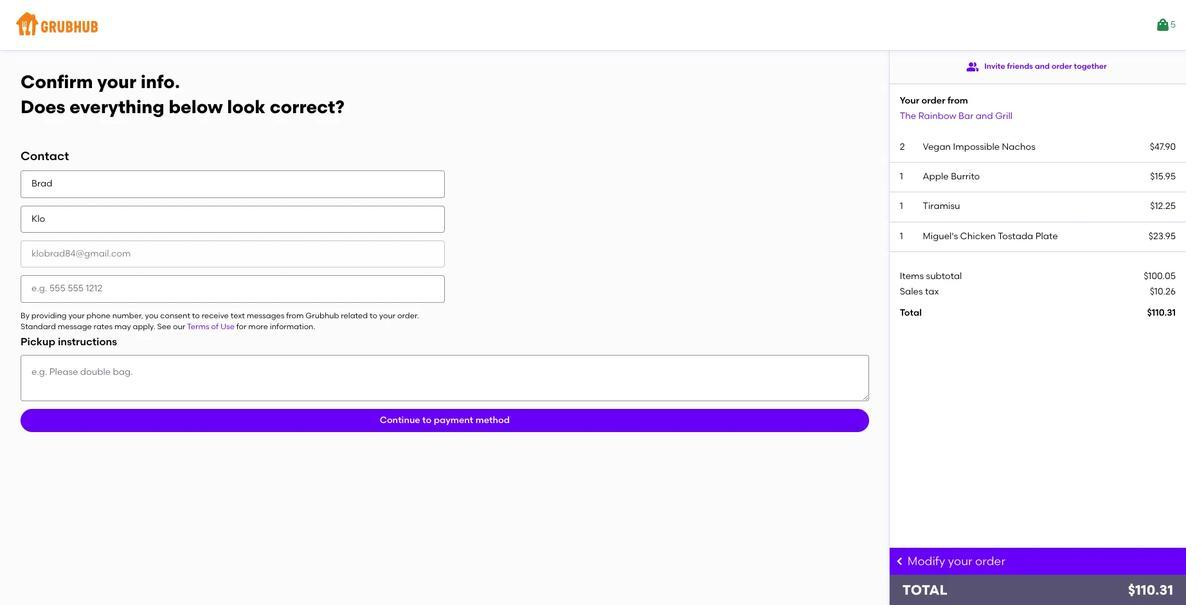 Task type: locate. For each thing, give the bounding box(es) containing it.
0 vertical spatial total
[[900, 307, 922, 318]]

items
[[900, 271, 924, 282]]

2 vertical spatial 1
[[900, 231, 903, 242]]

total
[[900, 307, 922, 318], [903, 582, 948, 598]]

your
[[97, 71, 136, 93], [68, 311, 85, 320], [379, 311, 396, 320], [948, 554, 973, 568]]

1 vertical spatial and
[[976, 110, 993, 121]]

1 horizontal spatial to
[[370, 311, 377, 320]]

2 horizontal spatial order
[[1052, 62, 1072, 71]]

information.
[[270, 322, 315, 331]]

from up information.
[[286, 311, 304, 320]]

standard
[[21, 322, 56, 331]]

total down sales
[[900, 307, 922, 318]]

from inside by providing your phone number, you consent to receive text messages from grubhub related to your order. standard message rates may apply. see our
[[286, 311, 304, 320]]

your up everything
[[97, 71, 136, 93]]

tostada
[[998, 231, 1033, 242]]

people icon image
[[967, 60, 979, 73]]

0 horizontal spatial and
[[976, 110, 993, 121]]

pickup
[[21, 336, 55, 348]]

receive
[[202, 311, 229, 320]]

$15.95
[[1150, 171, 1176, 182]]

providing
[[31, 311, 67, 320]]

sales
[[900, 286, 923, 297]]

main navigation navigation
[[0, 0, 1186, 50]]

items subtotal
[[900, 271, 962, 282]]

order.
[[397, 311, 419, 320]]

1 vertical spatial 1
[[900, 201, 903, 212]]

grubhub
[[306, 311, 339, 320]]

from up the rainbow bar and grill link
[[948, 95, 968, 106]]

0 vertical spatial 1
[[900, 171, 903, 182]]

2 1 from the top
[[900, 201, 903, 212]]

$100.05
[[1144, 271, 1176, 282]]

pickup instructions
[[21, 336, 117, 348]]

0 horizontal spatial order
[[922, 95, 946, 106]]

order right modify
[[975, 554, 1006, 568]]

1 horizontal spatial from
[[948, 95, 968, 106]]

3 1 from the top
[[900, 231, 903, 242]]

1 horizontal spatial and
[[1035, 62, 1050, 71]]

subtotal
[[926, 271, 962, 282]]

1 vertical spatial order
[[922, 95, 946, 106]]

1 left the tiramisu
[[900, 201, 903, 212]]

impossible
[[953, 141, 1000, 152]]

see
[[157, 322, 171, 331]]

and
[[1035, 62, 1050, 71], [976, 110, 993, 121]]

grill
[[995, 110, 1013, 121]]

modify your order
[[908, 554, 1006, 568]]

2 horizontal spatial to
[[422, 415, 432, 425]]

from inside the your order from the rainbow bar and grill
[[948, 95, 968, 106]]

tax
[[925, 286, 939, 297]]

does
[[21, 96, 65, 117]]

0 horizontal spatial from
[[286, 311, 304, 320]]

correct?
[[270, 96, 345, 117]]

to left payment
[[422, 415, 432, 425]]

0 vertical spatial order
[[1052, 62, 1072, 71]]

and right friends
[[1035, 62, 1050, 71]]

tiramisu
[[923, 201, 960, 212]]

0 vertical spatial and
[[1035, 62, 1050, 71]]

1 vertical spatial from
[[286, 311, 304, 320]]

total down modify
[[903, 582, 948, 598]]

your inside confirm your info. does everything below look correct?
[[97, 71, 136, 93]]

to right related
[[370, 311, 377, 320]]

from
[[948, 95, 968, 106], [286, 311, 304, 320]]

5 button
[[1155, 14, 1176, 37]]

and right bar
[[976, 110, 993, 121]]

to up terms
[[192, 311, 200, 320]]

5
[[1171, 19, 1176, 30]]

confirm
[[21, 71, 93, 93]]

1 down 2
[[900, 171, 903, 182]]

order
[[1052, 62, 1072, 71], [922, 95, 946, 106], [975, 554, 1006, 568]]

Phone telephone field
[[21, 275, 445, 303]]

plate
[[1036, 231, 1058, 242]]

invite friends and order together
[[985, 62, 1107, 71]]

1
[[900, 171, 903, 182], [900, 201, 903, 212], [900, 231, 903, 242]]

0 horizontal spatial to
[[192, 311, 200, 320]]

number,
[[112, 311, 143, 320]]

2 vertical spatial order
[[975, 554, 1006, 568]]

by
[[21, 311, 30, 320]]

vegan
[[923, 141, 951, 152]]

$110.31
[[1147, 307, 1176, 318], [1128, 582, 1173, 598]]

terms
[[187, 322, 209, 331]]

and inside the your order from the rainbow bar and grill
[[976, 110, 993, 121]]

payment
[[434, 415, 473, 425]]

bar
[[959, 110, 974, 121]]

your up "message"
[[68, 311, 85, 320]]

1 left miguel's
[[900, 231, 903, 242]]

may
[[114, 322, 131, 331]]

order left together in the right top of the page
[[1052, 62, 1072, 71]]

everything
[[70, 96, 164, 117]]

to
[[192, 311, 200, 320], [370, 311, 377, 320], [422, 415, 432, 425]]

look
[[227, 96, 265, 117]]

miguel's chicken tostada plate
[[923, 231, 1058, 242]]

phone
[[87, 311, 110, 320]]

related
[[341, 311, 368, 320]]

of
[[211, 322, 219, 331]]

2
[[900, 141, 905, 152]]

apple burrito
[[923, 171, 980, 182]]

you
[[145, 311, 158, 320]]

vegan impossible nachos
[[923, 141, 1036, 152]]

contact
[[21, 149, 69, 164]]

use
[[220, 322, 235, 331]]

continue
[[380, 415, 420, 425]]

1 1 from the top
[[900, 171, 903, 182]]

0 vertical spatial from
[[948, 95, 968, 106]]

order up rainbow
[[922, 95, 946, 106]]



Task type: describe. For each thing, give the bounding box(es) containing it.
rates
[[94, 322, 113, 331]]

continue to payment method button
[[21, 409, 869, 432]]

First name text field
[[21, 171, 445, 198]]

$12.25
[[1150, 201, 1176, 212]]

method
[[476, 415, 510, 425]]

your left 'order.'
[[379, 311, 396, 320]]

for
[[236, 322, 247, 331]]

invite
[[985, 62, 1005, 71]]

to inside button
[[422, 415, 432, 425]]

instructions
[[58, 336, 117, 348]]

order inside the your order from the rainbow bar and grill
[[922, 95, 946, 106]]

together
[[1074, 62, 1107, 71]]

Email email field
[[21, 240, 445, 268]]

more
[[248, 322, 268, 331]]

our
[[173, 322, 185, 331]]

the rainbow bar and grill link
[[900, 110, 1013, 121]]

message
[[58, 322, 92, 331]]

apple
[[923, 171, 949, 182]]

your order from the rainbow bar and grill
[[900, 95, 1013, 121]]

1 vertical spatial total
[[903, 582, 948, 598]]

your
[[900, 95, 920, 106]]

1 for apple burrito
[[900, 171, 903, 182]]

miguel's
[[923, 231, 958, 242]]

1 vertical spatial $110.31
[[1128, 582, 1173, 598]]

terms of use link
[[187, 322, 235, 331]]

continue to payment method
[[380, 415, 510, 425]]

info.
[[141, 71, 180, 93]]

$10.26
[[1150, 286, 1176, 297]]

consent
[[160, 311, 190, 320]]

$47.90
[[1150, 141, 1176, 152]]

nachos
[[1002, 141, 1036, 152]]

friends
[[1007, 62, 1033, 71]]

1 horizontal spatial order
[[975, 554, 1006, 568]]

1 for tiramisu
[[900, 201, 903, 212]]

$23.95
[[1149, 231, 1176, 242]]

sales tax
[[900, 286, 939, 297]]

Pickup instructions text field
[[21, 355, 869, 401]]

messages
[[247, 311, 284, 320]]

by providing your phone number, you consent to receive text messages from grubhub related to your order. standard message rates may apply. see our
[[21, 311, 419, 331]]

invite friends and order together button
[[967, 55, 1107, 78]]

the
[[900, 110, 916, 121]]

burrito
[[951, 171, 980, 182]]

terms of use for more information.
[[187, 322, 315, 331]]

apply.
[[133, 322, 155, 331]]

your right modify
[[948, 554, 973, 568]]

confirm your info. does everything below look correct?
[[21, 71, 345, 117]]

0 vertical spatial $110.31
[[1147, 307, 1176, 318]]

chicken
[[960, 231, 996, 242]]

1 for miguel's chicken tostada plate
[[900, 231, 903, 242]]

text
[[231, 311, 245, 320]]

and inside button
[[1035, 62, 1050, 71]]

order inside button
[[1052, 62, 1072, 71]]

rainbow
[[918, 110, 957, 121]]

modify
[[908, 554, 945, 568]]

Last name text field
[[21, 206, 445, 233]]

svg image
[[895, 556, 905, 566]]

below
[[169, 96, 223, 117]]



Task type: vqa. For each thing, say whether or not it's contained in the screenshot.


